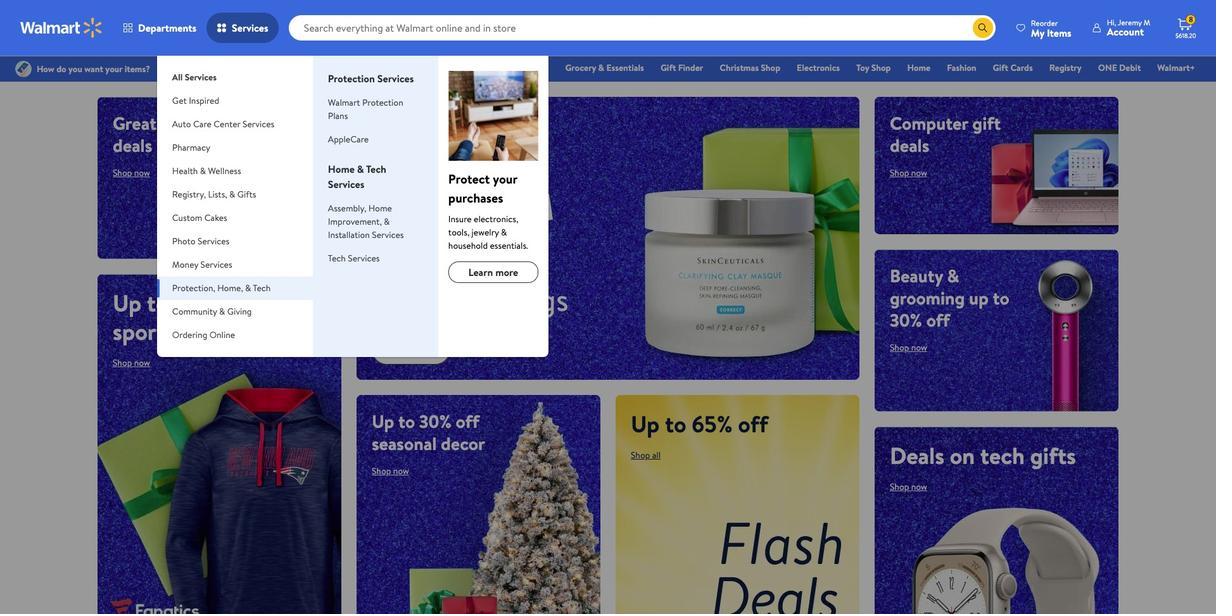 Task type: locate. For each thing, give the bounding box(es) containing it.
money
[[172, 259, 198, 271]]

0 horizontal spatial all
[[172, 71, 183, 84]]

1 vertical spatial tech
[[328, 252, 346, 265]]

off for up to 25% off sports-fan gear
[[220, 288, 250, 319]]

all for all services
[[172, 71, 183, 84]]

shop for great home deals
[[113, 167, 132, 179]]

shop now for great home deals
[[113, 167, 150, 179]]

0 vertical spatial home
[[908, 61, 931, 74]]

services up inspired
[[185, 71, 217, 84]]

electronics,
[[474, 213, 519, 226]]

deals for beauty
[[890, 133, 930, 158]]

1 horizontal spatial gift
[[993, 61, 1009, 74]]

lists,
[[208, 188, 227, 201]]

registry, lists, & gifts button
[[157, 183, 313, 207]]

1 horizontal spatial home
[[369, 202, 392, 215]]

assembly,
[[328, 202, 367, 215]]

assembly, home improvement, & installation services link
[[328, 202, 404, 241]]

to
[[993, 286, 1010, 310], [147, 288, 168, 319], [665, 408, 687, 440], [399, 409, 415, 434]]

up inside "up to 25% off sports-fan gear"
[[113, 288, 142, 319]]

off inside "up to 25% off sports-fan gear"
[[220, 288, 250, 319]]

improvement,
[[328, 215, 382, 228]]

deals
[[113, 133, 152, 158], [890, 133, 930, 158]]

25%
[[174, 288, 214, 319]]

8 $618.20
[[1176, 14, 1197, 40]]

tech down 'installation' at the left of page
[[328, 252, 346, 265]]

30%
[[890, 308, 923, 332], [419, 409, 452, 434]]

grooming
[[890, 286, 965, 310]]

services down improvement,
[[372, 229, 404, 241]]

great
[[113, 111, 157, 136]]

up to 25% off sports-fan gear
[[113, 288, 265, 348]]

2 horizontal spatial up
[[631, 408, 660, 440]]

protection, home, & tech
[[172, 282, 271, 295]]

tech
[[366, 162, 386, 176], [328, 252, 346, 265], [253, 282, 271, 295]]

to left decor
[[399, 409, 415, 434]]

one debit link
[[1093, 61, 1147, 75]]

deals left grocery
[[528, 61, 549, 74]]

1 vertical spatial protection
[[362, 96, 403, 109]]

home down the applecare link
[[328, 162, 355, 176]]

1 vertical spatial 30%
[[419, 409, 452, 434]]

1 gift from the left
[[661, 61, 676, 74]]

fan
[[183, 316, 215, 348]]

up inside "up to 30% off seasonal decor"
[[372, 409, 394, 434]]

0 vertical spatial deals
[[528, 61, 549, 74]]

gift
[[661, 61, 676, 74], [993, 61, 1009, 74]]

1 horizontal spatial deals
[[890, 440, 945, 472]]

0 horizontal spatial tech
[[253, 282, 271, 295]]

shop now for beauty & grooming up to 30% off
[[890, 341, 928, 354]]

protection up walmart
[[328, 72, 375, 86]]

gift left finder
[[661, 61, 676, 74]]

protect
[[449, 170, 490, 188]]

off for up to 30% off seasonal decor
[[456, 409, 480, 434]]

to inside "up to 30% off seasonal decor"
[[399, 409, 415, 434]]

now
[[134, 167, 150, 179], [912, 167, 928, 179], [912, 341, 928, 354], [415, 342, 436, 357], [134, 357, 150, 369], [393, 465, 409, 478], [912, 481, 928, 493]]

cards
[[1011, 61, 1033, 74]]

shop now for computer gift deals
[[890, 167, 928, 179]]

community
[[172, 305, 217, 318]]

0 horizontal spatial home
[[328, 162, 355, 176]]

ordering online
[[172, 329, 235, 342]]

0 vertical spatial all
[[172, 71, 183, 84]]

to left 65%
[[665, 408, 687, 440]]

0 vertical spatial tech
[[366, 162, 386, 176]]

pharmacy button
[[157, 136, 313, 160]]

tech right home,
[[253, 282, 271, 295]]

& right health
[[200, 165, 206, 177]]

search icon image
[[978, 23, 988, 33]]

to left 25%
[[147, 288, 168, 319]]

1 horizontal spatial deals
[[890, 133, 930, 158]]

gift left cards
[[993, 61, 1009, 74]]

gear
[[221, 316, 265, 348]]

2 gift from the left
[[993, 61, 1009, 74]]

1 horizontal spatial up
[[372, 409, 394, 434]]

home & tech services
[[328, 162, 386, 191]]

shop for beauty & grooming up to 30% off
[[890, 341, 910, 354]]

protection, home, & tech image
[[449, 71, 539, 161]]

tech down the applecare link
[[366, 162, 386, 176]]

0 horizontal spatial deals
[[113, 133, 152, 158]]

great home deals
[[113, 111, 204, 158]]

services right center
[[243, 118, 275, 131]]

gifts
[[237, 188, 256, 201]]

1 horizontal spatial tech
[[328, 252, 346, 265]]

shop now for up to 25% off sports-fan gear
[[113, 357, 150, 369]]

services inside home & tech services
[[328, 177, 365, 191]]

deals left on
[[890, 440, 945, 472]]

all left new on the left
[[372, 279, 407, 321]]

protection
[[328, 72, 375, 86], [362, 96, 403, 109]]

shop for all new savings
[[387, 342, 412, 357]]

0 horizontal spatial 30%
[[419, 409, 452, 434]]

& inside protect your purchases insure electronics, tools, jewelry & household essentials.
[[501, 226, 507, 239]]

shop all
[[631, 449, 661, 462]]

giving
[[227, 305, 252, 318]]

up
[[113, 288, 142, 319], [631, 408, 660, 440], [372, 409, 394, 434]]

1 deals from the left
[[113, 133, 152, 158]]

new
[[414, 279, 468, 321]]

&
[[599, 61, 605, 74], [357, 162, 364, 176], [200, 165, 206, 177], [229, 188, 235, 201], [384, 215, 390, 228], [501, 226, 507, 239], [948, 263, 960, 288], [245, 282, 251, 295], [219, 305, 225, 318]]

reorder my items
[[1032, 17, 1072, 40]]

essentials
[[607, 61, 644, 74]]

to inside "up to 25% off sports-fan gear"
[[147, 288, 168, 319]]

& right improvement,
[[384, 215, 390, 228]]

grocery
[[566, 61, 596, 74]]

services down 'installation' at the left of page
[[348, 252, 380, 265]]

to inside "beauty & grooming up to 30% off"
[[993, 286, 1010, 310]]

deals inside computer gift deals
[[890, 133, 930, 158]]

1 horizontal spatial all
[[372, 279, 407, 321]]

departments
[[138, 21, 197, 35]]

get inspired button
[[157, 89, 313, 113]]

0 horizontal spatial up
[[113, 288, 142, 319]]

shop now link for up to 30% off seasonal decor
[[372, 465, 409, 478]]

custom cakes
[[172, 212, 227, 224]]

& up essentials.
[[501, 226, 507, 239]]

off for up to 65% off
[[738, 408, 769, 440]]

up for up to 25% off sports-fan gear
[[113, 288, 142, 319]]

services up protection, home, & tech
[[201, 259, 232, 271]]

off
[[220, 288, 250, 319], [927, 308, 950, 332], [738, 408, 769, 440], [456, 409, 480, 434]]

1 vertical spatial home
[[328, 162, 355, 176]]

shop for deals on tech gifts
[[890, 481, 910, 493]]

account
[[1108, 25, 1144, 39]]

assembly, home improvement, & installation services
[[328, 202, 404, 241]]

gift for gift finder
[[661, 61, 676, 74]]

2 horizontal spatial tech
[[366, 162, 386, 176]]

up for up to 65% off
[[631, 408, 660, 440]]

now for beauty & grooming up to 30% off
[[912, 341, 928, 354]]

services down cakes at the left of the page
[[198, 235, 230, 248]]

shop now link for beauty & grooming up to 30% off
[[890, 341, 928, 354]]

health & wellness
[[172, 165, 241, 177]]

now for deals on tech gifts
[[912, 481, 928, 493]]

& left giving
[[219, 305, 225, 318]]

to right up
[[993, 286, 1010, 310]]

& left up
[[948, 263, 960, 288]]

services up all services link
[[232, 21, 268, 35]]

shop
[[761, 61, 781, 74], [872, 61, 891, 74], [113, 167, 132, 179], [890, 167, 910, 179], [890, 341, 910, 354], [387, 342, 412, 357], [113, 357, 132, 369], [631, 449, 650, 462], [372, 465, 391, 478], [890, 481, 910, 493]]

up to 30% off seasonal decor
[[372, 409, 485, 456]]

& right home,
[[245, 282, 251, 295]]

off inside "beauty & grooming up to 30% off"
[[927, 308, 950, 332]]

walmart image
[[20, 18, 103, 38]]

walmart
[[328, 96, 360, 109]]

all new savings
[[372, 279, 569, 321]]

home up improvement,
[[369, 202, 392, 215]]

protection down protection services
[[362, 96, 403, 109]]

home inside home & tech services
[[328, 162, 355, 176]]

services inside the money services dropdown button
[[201, 259, 232, 271]]

to for up to 65% off
[[665, 408, 687, 440]]

services up assembly,
[[328, 177, 365, 191]]

1 vertical spatial deals
[[890, 440, 945, 472]]

2 vertical spatial tech
[[253, 282, 271, 295]]

deals inside the great home deals
[[113, 133, 152, 158]]

1 vertical spatial all
[[372, 279, 407, 321]]

now inside shop now link
[[415, 342, 436, 357]]

0 horizontal spatial gift
[[661, 61, 676, 74]]

0 vertical spatial 30%
[[890, 308, 923, 332]]

off inside "up to 30% off seasonal decor"
[[456, 409, 480, 434]]

now for computer gift deals
[[912, 167, 928, 179]]

2 horizontal spatial home
[[908, 61, 931, 74]]

2 deals from the left
[[890, 133, 930, 158]]

gift for gift cards
[[993, 61, 1009, 74]]

fashion link
[[942, 61, 983, 75]]

tech
[[981, 440, 1025, 472]]

community & giving button
[[157, 300, 313, 324]]

registry,
[[172, 188, 206, 201]]

up to 65% off
[[631, 408, 769, 440]]

0 horizontal spatial deals
[[528, 61, 549, 74]]

1 horizontal spatial 30%
[[890, 308, 923, 332]]

reorder
[[1032, 17, 1058, 28]]

& down the applecare link
[[357, 162, 364, 176]]

home left fashion in the right top of the page
[[908, 61, 931, 74]]

2 vertical spatial home
[[369, 202, 392, 215]]

shop now link for computer gift deals
[[890, 167, 928, 179]]

auto care center services button
[[157, 113, 313, 136]]

all up get
[[172, 71, 183, 84]]



Task type: vqa. For each thing, say whether or not it's contained in the screenshot.
65%
yes



Task type: describe. For each thing, give the bounding box(es) containing it.
gift
[[973, 111, 1001, 136]]

home for home
[[908, 61, 931, 74]]

gift cards
[[993, 61, 1033, 74]]

walmart+
[[1158, 61, 1196, 74]]

now for all new savings
[[415, 342, 436, 357]]

services inside the photo services dropdown button
[[198, 235, 230, 248]]

on
[[950, 440, 975, 472]]

auto
[[172, 118, 191, 131]]

my
[[1032, 26, 1045, 40]]

one debit
[[1099, 61, 1141, 74]]

to for up to 25% off sports-fan gear
[[147, 288, 168, 319]]

wellness
[[208, 165, 241, 177]]

& inside home & tech services
[[357, 162, 364, 176]]

services inside all services link
[[185, 71, 217, 84]]

65%
[[692, 408, 733, 440]]

get
[[172, 94, 187, 107]]

Search search field
[[289, 15, 996, 41]]

one
[[1099, 61, 1118, 74]]

installation
[[328, 229, 370, 241]]

purchases
[[449, 189, 504, 207]]

tech inside dropdown button
[[253, 282, 271, 295]]

health & wellness button
[[157, 160, 313, 183]]

home
[[161, 111, 204, 136]]

deals for deals on tech gifts
[[890, 440, 945, 472]]

toy shop
[[857, 61, 891, 74]]

finder
[[679, 61, 704, 74]]

jewelry
[[472, 226, 499, 239]]

beauty
[[890, 263, 943, 288]]

shop now link for all new savings
[[372, 334, 451, 365]]

cakes
[[205, 212, 227, 224]]

gift finder link
[[655, 61, 709, 75]]

protection, home, & tech button
[[157, 277, 313, 300]]

departments button
[[113, 13, 207, 43]]

insure
[[449, 213, 472, 226]]

now for up to 25% off sports-fan gear
[[134, 357, 150, 369]]

beauty & grooming up to 30% off
[[890, 263, 1010, 332]]

shop now for up to 30% off seasonal decor
[[372, 465, 409, 478]]

community & giving
[[172, 305, 252, 318]]

debit
[[1120, 61, 1141, 74]]

now for great home deals
[[134, 167, 150, 179]]

tools,
[[449, 226, 470, 239]]

all for all new savings
[[372, 279, 407, 321]]

services up walmart protection plans
[[378, 72, 414, 86]]

items
[[1047, 26, 1072, 40]]

shop for computer gift deals
[[890, 167, 910, 179]]

toy
[[857, 61, 870, 74]]

care
[[193, 118, 212, 131]]

electronics link
[[792, 61, 846, 75]]

shop for up to 65% off
[[631, 449, 650, 462]]

30% inside "beauty & grooming up to 30% off"
[[890, 308, 923, 332]]

protection inside walmart protection plans
[[362, 96, 403, 109]]

fashion
[[947, 61, 977, 74]]

ordering online button
[[157, 324, 313, 347]]

shop now link for great home deals
[[113, 167, 150, 179]]

tech services link
[[328, 252, 380, 265]]

christmas
[[720, 61, 759, 74]]

photo services button
[[157, 230, 313, 253]]

center
[[214, 118, 241, 131]]

all services link
[[157, 56, 313, 89]]

learn
[[469, 266, 493, 279]]

more
[[496, 266, 519, 279]]

photo
[[172, 235, 196, 248]]

shop now for deals on tech gifts
[[890, 481, 928, 493]]

registry link
[[1044, 61, 1088, 75]]

& inside "beauty & grooming up to 30% off"
[[948, 263, 960, 288]]

walmart protection plans link
[[328, 96, 403, 122]]

home for home & tech services
[[328, 162, 355, 176]]

walmart+ link
[[1152, 61, 1201, 75]]

grocery & essentials link
[[560, 61, 650, 75]]

m
[[1144, 17, 1151, 28]]

shop all link
[[631, 449, 661, 462]]

savings
[[475, 279, 569, 321]]

grocery & essentials
[[566, 61, 644, 74]]

computer gift deals
[[890, 111, 1001, 158]]

online
[[210, 329, 235, 342]]

electronics
[[797, 61, 840, 74]]

auto care center services
[[172, 118, 275, 131]]

christmas shop link
[[714, 61, 786, 75]]

0 vertical spatial protection
[[328, 72, 375, 86]]

pharmacy
[[172, 141, 210, 154]]

seasonal
[[372, 431, 437, 456]]

household
[[449, 240, 488, 252]]

& inside assembly, home improvement, & installation services
[[384, 215, 390, 228]]

shop for up to 30% off seasonal decor
[[372, 465, 391, 478]]

protect your purchases insure electronics, tools, jewelry & household essentials.
[[449, 170, 528, 252]]

& right grocery
[[599, 61, 605, 74]]

applecare
[[328, 133, 369, 146]]

photo services
[[172, 235, 230, 248]]

hi,
[[1108, 17, 1117, 28]]

shop now for all new savings
[[387, 342, 436, 357]]

Walmart Site-Wide search field
[[289, 15, 996, 41]]

tech inside home & tech services
[[366, 162, 386, 176]]

$618.20
[[1176, 31, 1197, 40]]

deals for deals
[[528, 61, 549, 74]]

deals for up
[[113, 133, 152, 158]]

home inside assembly, home improvement, & installation services
[[369, 202, 392, 215]]

health
[[172, 165, 198, 177]]

shop now link for up to 25% off sports-fan gear
[[113, 357, 150, 369]]

deals on tech gifts
[[890, 440, 1077, 472]]

shop now link for deals on tech gifts
[[890, 481, 928, 493]]

christmas shop
[[720, 61, 781, 74]]

now for up to 30% off seasonal decor
[[393, 465, 409, 478]]

all
[[653, 449, 661, 462]]

money services button
[[157, 253, 313, 277]]

computer
[[890, 111, 969, 136]]

home,
[[218, 282, 243, 295]]

money services
[[172, 259, 232, 271]]

shop for up to 25% off sports-fan gear
[[113, 357, 132, 369]]

hi, jeremy m account
[[1108, 17, 1151, 39]]

to for up to 30% off seasonal decor
[[399, 409, 415, 434]]

protection services
[[328, 72, 414, 86]]

up for up to 30% off seasonal decor
[[372, 409, 394, 434]]

services inside "auto care center services" dropdown button
[[243, 118, 275, 131]]

get inspired
[[172, 94, 219, 107]]

services inside assembly, home improvement, & installation services
[[372, 229, 404, 241]]

& left gifts
[[229, 188, 235, 201]]

30% inside "up to 30% off seasonal decor"
[[419, 409, 452, 434]]

services inside services dropdown button
[[232, 21, 268, 35]]

gift cards link
[[988, 61, 1039, 75]]

protection,
[[172, 282, 215, 295]]

walmart protection plans
[[328, 96, 403, 122]]



